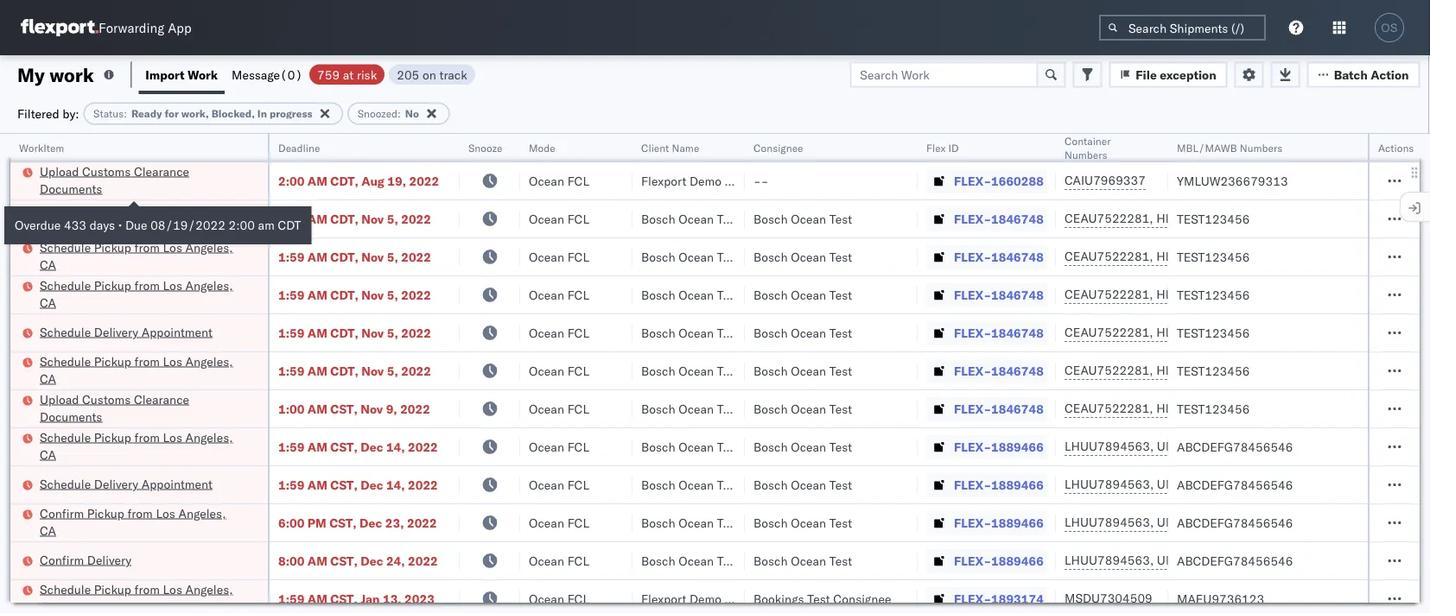 Task type: describe. For each thing, give the bounding box(es) containing it.
os
[[1382, 21, 1398, 34]]

ca for confirm pickup from los angeles, ca link
[[40, 523, 56, 539]]

2 flex-1846748 from the top
[[954, 249, 1044, 265]]

: for status
[[124, 107, 127, 120]]

9 flex- from the top
[[954, 478, 992, 493]]

6 flex-1846748 from the top
[[954, 402, 1044, 417]]

ocean fcl for second schedule pickup from los angeles, ca link from the bottom of the page
[[529, 440, 590, 455]]

test123456 for fifth schedule pickup from los angeles, ca button from the bottom of the page
[[1177, 249, 1250, 265]]

1 flex-1846748 from the top
[[954, 211, 1044, 226]]

ca for fourth schedule pickup from los angeles, ca link from the bottom
[[40, 295, 56, 310]]

2:00 am cdt, aug 19, 2022
[[278, 173, 439, 188]]

1 1:59 am cdt, nov 5, 2022 from the top
[[278, 211, 431, 226]]

1 vertical spatial 2:00
[[229, 218, 255, 233]]

2 cdt, from the top
[[330, 211, 359, 226]]

4 abcdefg78456546 from the top
[[1177, 554, 1294, 569]]

actions
[[1379, 141, 1415, 154]]

23,
[[385, 516, 404, 531]]

import work
[[146, 67, 218, 82]]

4 1889466 from the top
[[992, 554, 1044, 569]]

confirm pickup from los angeles, ca link
[[40, 505, 245, 540]]

2 am from the top
[[308, 211, 327, 226]]

appointment for 2nd schedule delivery appointment link from the bottom
[[142, 325, 213, 340]]

test123456 for the upload customs clearance documents button related to 1:00 am cst, nov 9, 2022
[[1177, 402, 1250, 417]]

4 5, from the top
[[387, 325, 398, 341]]

fcl for 2:00 am cdt, aug 19, 2022 'upload customs clearance documents' link
[[568, 173, 590, 188]]

2 schedule delivery appointment button from the top
[[40, 324, 213, 343]]

3 schedule pickup from los angeles, ca link from the top
[[40, 353, 245, 388]]

fcl for third schedule pickup from los angeles, ca link from the top of the page
[[568, 363, 590, 379]]

10 flex- from the top
[[954, 516, 992, 531]]

1 hlxu6269489, from the top
[[1157, 211, 1245, 226]]

nov for 4th schedule pickup from los angeles, ca button from the bottom
[[362, 287, 384, 303]]

7 schedule from the top
[[40, 477, 91, 492]]

batch action button
[[1308, 62, 1421, 88]]

abcdefg78456546 for schedule delivery appointment
[[1177, 478, 1294, 493]]

3 schedule delivery appointment button from the top
[[40, 476, 213, 495]]

4 flex- from the top
[[954, 287, 992, 303]]

resize handle column header for consignee
[[897, 134, 918, 614]]

status : ready for work, blocked, in progress
[[93, 107, 313, 120]]

759
[[317, 67, 340, 82]]

ceau7522281, hlxu6269489, hlxu8034992 for third schedule pickup from los angeles, ca button from the top
[[1065, 363, 1333, 378]]

appointment for first schedule delivery appointment link from the bottom
[[142, 477, 213, 492]]

snoozed : no
[[358, 107, 419, 120]]

4 am from the top
[[308, 287, 327, 303]]

5, for 4th schedule pickup from los angeles, ca button from the bottom
[[387, 287, 398, 303]]

flexport demo consignee for bookings
[[641, 592, 783, 607]]

resize handle column header for flex id
[[1036, 134, 1056, 614]]

file exception
[[1136, 67, 1217, 82]]

batch action
[[1334, 67, 1409, 82]]

fcl for first schedule delivery appointment link from the bottom
[[568, 478, 590, 493]]

4 uetu5238478 from the top
[[1157, 553, 1242, 568]]

action
[[1371, 67, 1409, 82]]

ca for second schedule pickup from los angeles, ca link from the bottom of the page
[[40, 447, 56, 462]]

filtered
[[17, 106, 59, 121]]

client name button
[[633, 137, 728, 155]]

lhuu7894563, for confirm pickup from los angeles, ca
[[1065, 515, 1154, 530]]

confirm for confirm delivery
[[40, 553, 84, 568]]

5 schedule from the top
[[40, 354, 91, 369]]

upload for 2:00 am cdt, aug 19, 2022
[[40, 164, 79, 179]]

4 schedule from the top
[[40, 325, 91, 340]]

ceau7522281, for 5th schedule pickup from los angeles, ca link from the bottom
[[1065, 249, 1154, 264]]

2 flex- from the top
[[954, 211, 992, 226]]

2 schedule from the top
[[40, 240, 91, 255]]

ocean fcl for third schedule pickup from los angeles, ca link from the top of the page
[[529, 363, 590, 379]]

4 schedule pickup from los angeles, ca link from the top
[[40, 429, 245, 464]]

due
[[125, 218, 147, 233]]

cdt, for third schedule pickup from los angeles, ca button from the top
[[330, 363, 359, 379]]

app
[[168, 19, 192, 36]]

id
[[949, 141, 959, 154]]

client
[[641, 141, 669, 154]]

fcl for confirm pickup from los angeles, ca link
[[568, 516, 590, 531]]

no
[[405, 107, 419, 120]]

operato
[[1393, 141, 1431, 154]]

jan
[[361, 592, 380, 607]]

deadline button
[[270, 137, 443, 155]]

lhuu7894563, for schedule pickup from los angeles, ca
[[1065, 439, 1154, 454]]

10 am from the top
[[308, 554, 327, 569]]

1889466 for schedule delivery appointment
[[992, 478, 1044, 493]]

12 flex- from the top
[[954, 592, 992, 607]]

4 1:59 am cdt, nov 5, 2022 from the top
[[278, 325, 431, 341]]

5 am from the top
[[308, 325, 327, 341]]

work
[[188, 67, 218, 82]]

ceau7522281, for 2nd schedule delivery appointment link from the bottom
[[1065, 325, 1154, 340]]

schedule delivery appointment for 2nd schedule delivery appointment link from the bottom
[[40, 325, 213, 340]]

upload customs clearance documents link for 1:00 am cst, nov 9, 2022
[[40, 391, 245, 426]]

8 schedule from the top
[[40, 582, 91, 597]]

customs for 1:00 am cst, nov 9, 2022
[[82, 392, 131, 407]]

4 hlxu8034992 from the top
[[1248, 325, 1333, 340]]

8 am from the top
[[308, 440, 327, 455]]

fcl for 'upload customs clearance documents' link for 1:00 am cst, nov 9, 2022
[[568, 402, 590, 417]]

4 1846748 from the top
[[992, 325, 1044, 341]]

6:00
[[278, 516, 305, 531]]

4 schedule pickup from los angeles, ca button from the top
[[40, 429, 245, 465]]

ocean fcl for first schedule delivery appointment link from the bottom
[[529, 478, 590, 493]]

1 5, from the top
[[387, 211, 398, 226]]

flex-1889466 for schedule delivery appointment
[[954, 478, 1044, 493]]

ready
[[131, 107, 162, 120]]

los for third schedule pickup from los angeles, ca button from the top
[[163, 354, 182, 369]]

import
[[146, 67, 185, 82]]

3 schedule from the top
[[40, 278, 91, 293]]

angeles, for third schedule pickup from los angeles, ca link from the top of the page
[[185, 354, 233, 369]]

5, for fifth schedule pickup from los angeles, ca button from the bottom of the page
[[387, 249, 398, 265]]

5 schedule pickup from los angeles, ca link from the top
[[40, 581, 245, 614]]

1 schedule delivery appointment link from the top
[[40, 210, 213, 227]]

track
[[440, 67, 467, 82]]

abcdefg78456546 for schedule pickup from los angeles, ca
[[1177, 440, 1294, 455]]

flex-1893174
[[954, 592, 1044, 607]]

confirm pickup from los angeles, ca
[[40, 506, 226, 539]]

1893174
[[992, 592, 1044, 607]]

19,
[[388, 173, 406, 188]]

appointment for first schedule delivery appointment link
[[142, 210, 213, 226]]

uetu5238478 for schedule delivery appointment
[[1157, 477, 1242, 492]]

1 - from the left
[[754, 173, 761, 188]]

fcl for second schedule pickup from los angeles, ca link from the bottom of the page
[[568, 440, 590, 455]]

6 schedule from the top
[[40, 430, 91, 445]]

consignee button
[[745, 137, 901, 155]]

1:59 am cst, dec 14, 2022 for schedule pickup from los angeles, ca
[[278, 440, 438, 455]]

2023
[[405, 592, 435, 607]]

maeu9736123
[[1177, 592, 1265, 607]]

for
[[165, 107, 179, 120]]

11 flex- from the top
[[954, 554, 992, 569]]

resize handle column header for container numbers
[[1148, 134, 1169, 614]]

hlxu6269489, for fifth schedule pickup from los angeles, ca button from the bottom of the page
[[1157, 249, 1245, 264]]

8 flex- from the top
[[954, 440, 992, 455]]

1:59 am cdt, nov 5, 2022 for fifth schedule pickup from los angeles, ca button from the bottom of the page
[[278, 249, 431, 265]]

confirm delivery button
[[40, 552, 131, 571]]

nov for third schedule pickup from los angeles, ca button from the top
[[362, 363, 384, 379]]

risk
[[357, 67, 377, 82]]

angeles, for fourth schedule pickup from los angeles, ca link from the bottom
[[185, 278, 233, 293]]

8:00
[[278, 554, 305, 569]]

schedule pickup from los angeles, ca for first schedule pickup from los angeles, ca link from the bottom of the page
[[40, 582, 233, 614]]

ceau7522281, hlxu6269489, hlxu8034992 for the upload customs clearance documents button related to 1:00 am cst, nov 9, 2022
[[1065, 401, 1333, 416]]

message
[[232, 67, 280, 82]]

1:59 for first schedule delivery appointment link from the bottom
[[278, 478, 305, 493]]

by:
[[63, 106, 79, 121]]

overdue
[[15, 218, 61, 233]]

4 lhuu7894563, uetu5238478 from the top
[[1065, 553, 1242, 568]]

resize handle column header for mbl/mawb numbers
[[1364, 134, 1385, 614]]

4 ceau7522281, hlxu6269489, hlxu8034992 from the top
[[1065, 325, 1333, 340]]

forwarding
[[99, 19, 164, 36]]

1 schedule delivery appointment button from the top
[[40, 210, 213, 229]]

Search Shipments (/) text field
[[1100, 15, 1266, 41]]

at
[[343, 67, 354, 82]]

cdt
[[278, 218, 301, 233]]

file
[[1136, 67, 1157, 82]]

blocked,
[[211, 107, 255, 120]]

(0)
[[280, 67, 303, 82]]

customs for 2:00 am cdt, aug 19, 2022
[[82, 164, 131, 179]]

1 flex- from the top
[[954, 173, 992, 188]]

bookings test consignee
[[754, 592, 892, 607]]

2 schedule pickup from los angeles, ca link from the top
[[40, 277, 245, 312]]

1 hlxu8034992 from the top
[[1248, 211, 1333, 226]]

hlxu6269489, for the upload customs clearance documents button related to 1:00 am cst, nov 9, 2022
[[1157, 401, 1245, 416]]

days
[[90, 218, 115, 233]]

my work
[[17, 63, 94, 86]]

pm
[[308, 516, 327, 531]]

demo for -
[[690, 173, 722, 188]]

cdt, for 4th schedule pickup from los angeles, ca button from the bottom
[[330, 287, 359, 303]]

759 at risk
[[317, 67, 377, 82]]

bookings
[[754, 592, 804, 607]]

4 flex-1846748 from the top
[[954, 325, 1044, 341]]

1660288
[[992, 173, 1044, 188]]

1 test123456 from the top
[[1177, 211, 1250, 226]]

mbl/mawb
[[1177, 141, 1238, 154]]

container numbers button
[[1056, 131, 1151, 162]]

433
[[64, 218, 86, 233]]

container
[[1065, 134, 1111, 147]]

2 - from the left
[[761, 173, 769, 188]]

fcl for 5th schedule pickup from los angeles, ca link from the bottom
[[568, 249, 590, 265]]

flex-1660288
[[954, 173, 1044, 188]]

205 on track
[[397, 67, 467, 82]]

forwarding app link
[[21, 19, 192, 36]]

resize handle column header for deadline
[[439, 134, 460, 614]]

message (0)
[[232, 67, 303, 82]]

aug
[[362, 173, 385, 188]]

1 schedule pickup from los angeles, ca button from the top
[[40, 239, 245, 275]]

my
[[17, 63, 45, 86]]

dec for schedule delivery appointment
[[361, 478, 383, 493]]

13,
[[383, 592, 402, 607]]

1:59 am cst, dec 14, 2022 for schedule delivery appointment
[[278, 478, 438, 493]]

los for confirm pickup from los angeles, ca button
[[156, 506, 175, 521]]

4 test123456 from the top
[[1177, 325, 1250, 341]]

flexport. image
[[21, 19, 99, 36]]

5 flex- from the top
[[954, 325, 992, 341]]

los for 2nd schedule pickup from los angeles, ca button from the bottom of the page
[[163, 430, 182, 445]]

•
[[118, 218, 122, 233]]

1 am from the top
[[308, 173, 327, 188]]

overdue 433 days • due 08/19/2022 2:00 am cdt
[[15, 218, 301, 233]]

resize handle column header for client name
[[724, 134, 745, 614]]

1 schedule pickup from los angeles, ca link from the top
[[40, 239, 245, 274]]

work
[[49, 63, 94, 86]]

7 flex- from the top
[[954, 402, 992, 417]]

work,
[[181, 107, 209, 120]]

lhuu7894563, uetu5238478 for schedule delivery appointment
[[1065, 477, 1242, 492]]

snoozed
[[358, 107, 398, 120]]

24,
[[386, 554, 405, 569]]

am
[[258, 218, 275, 233]]

6 am from the top
[[308, 363, 327, 379]]

filtered by:
[[17, 106, 79, 121]]

workitem
[[19, 141, 64, 154]]

3 schedule pickup from los angeles, ca button from the top
[[40, 353, 245, 389]]

11 ocean fcl from the top
[[529, 554, 590, 569]]

snooze
[[469, 141, 503, 154]]

abcdefg78456546 for confirm pickup from los angeles, ca
[[1177, 516, 1294, 531]]

mode
[[529, 141, 556, 154]]

delivery inside button
[[87, 553, 131, 568]]



Task type: locate. For each thing, give the bounding box(es) containing it.
confirm pickup from los angeles, ca button
[[40, 505, 245, 542]]

ocean fcl
[[529, 173, 590, 188], [529, 211, 590, 226], [529, 249, 590, 265], [529, 287, 590, 303], [529, 325, 590, 341], [529, 363, 590, 379], [529, 402, 590, 417], [529, 440, 590, 455], [529, 478, 590, 493], [529, 516, 590, 531], [529, 554, 590, 569], [529, 592, 590, 607]]

1 flex-1889466 from the top
[[954, 440, 1044, 455]]

numbers down container
[[1065, 148, 1108, 161]]

flex
[[927, 141, 946, 154]]

deadline
[[278, 141, 320, 154]]

6 test123456 from the top
[[1177, 402, 1250, 417]]

dec down 1:00 am cst, nov 9, 2022
[[361, 440, 383, 455]]

ca for first schedule pickup from los angeles, ca link from the bottom of the page
[[40, 599, 56, 614]]

cst, up the 1:59 am cst, jan 13, 2023
[[330, 554, 358, 569]]

2 demo from the top
[[690, 592, 722, 607]]

3 resize handle column header from the left
[[500, 134, 520, 614]]

1 1846748 from the top
[[992, 211, 1044, 226]]

flexport for bookings test consignee
[[641, 592, 687, 607]]

ocean fcl for first schedule delivery appointment link
[[529, 211, 590, 226]]

flex-
[[954, 173, 992, 188], [954, 211, 992, 226], [954, 249, 992, 265], [954, 287, 992, 303], [954, 325, 992, 341], [954, 363, 992, 379], [954, 402, 992, 417], [954, 440, 992, 455], [954, 478, 992, 493], [954, 516, 992, 531], [954, 554, 992, 569], [954, 592, 992, 607]]

flex id button
[[918, 137, 1039, 155]]

5 cdt, from the top
[[330, 325, 359, 341]]

import work button
[[139, 55, 225, 94]]

1:59 am cdt, nov 5, 2022 for 4th schedule pickup from los angeles, ca button from the bottom
[[278, 287, 431, 303]]

resize handle column header
[[247, 134, 268, 614], [439, 134, 460, 614], [500, 134, 520, 614], [612, 134, 633, 614], [724, 134, 745, 614], [897, 134, 918, 614], [1036, 134, 1056, 614], [1148, 134, 1169, 614], [1364, 134, 1385, 614], [1399, 134, 1420, 614]]

confirm delivery link
[[40, 552, 131, 569]]

workitem button
[[10, 137, 251, 155]]

0 vertical spatial demo
[[690, 173, 722, 188]]

6 resize handle column header from the left
[[897, 134, 918, 614]]

progress
[[270, 107, 313, 120]]

4 ceau7522281, from the top
[[1065, 325, 1154, 340]]

angeles, inside 'confirm pickup from los angeles, ca'
[[178, 506, 226, 521]]

3 abcdefg78456546 from the top
[[1177, 516, 1294, 531]]

1 vertical spatial flexport
[[641, 592, 687, 607]]

1889466
[[992, 440, 1044, 455], [992, 478, 1044, 493], [992, 516, 1044, 531], [992, 554, 1044, 569]]

1 confirm from the top
[[40, 506, 84, 521]]

confirm inside 'confirm pickup from los angeles, ca'
[[40, 506, 84, 521]]

schedule delivery appointment for first schedule delivery appointment link from the bottom
[[40, 477, 213, 492]]

los for 4th schedule pickup from los angeles, ca button from the bottom
[[163, 278, 182, 293]]

dec
[[361, 440, 383, 455], [361, 478, 383, 493], [360, 516, 382, 531], [361, 554, 383, 569]]

1 demo from the top
[[690, 173, 722, 188]]

2 vertical spatial schedule delivery appointment button
[[40, 476, 213, 495]]

5 fcl from the top
[[568, 325, 590, 341]]

4 schedule pickup from los angeles, ca from the top
[[40, 430, 233, 462]]

1 vertical spatial schedule delivery appointment link
[[40, 324, 213, 341]]

flex-1889466 for schedule pickup from los angeles, ca
[[954, 440, 1044, 455]]

ca for 5th schedule pickup from los angeles, ca link from the bottom
[[40, 257, 56, 272]]

confirm down 'confirm pickup from los angeles, ca'
[[40, 553, 84, 568]]

cst, for 1st schedule pickup from los angeles, ca button from the bottom of the page
[[330, 592, 358, 607]]

1 customs from the top
[[82, 164, 131, 179]]

demo for bookings
[[690, 592, 722, 607]]

1 schedule pickup from los angeles, ca from the top
[[40, 240, 233, 272]]

3 fcl from the top
[[568, 249, 590, 265]]

1:59 am cdt, nov 5, 2022
[[278, 211, 431, 226], [278, 249, 431, 265], [278, 287, 431, 303], [278, 325, 431, 341], [278, 363, 431, 379]]

1 fcl from the top
[[568, 173, 590, 188]]

bosch ocean test
[[641, 211, 740, 226], [754, 211, 853, 226], [641, 249, 740, 265], [754, 249, 853, 265], [641, 287, 740, 303], [754, 287, 853, 303], [641, 325, 740, 341], [754, 325, 853, 341], [641, 363, 740, 379], [754, 363, 853, 379], [641, 402, 740, 417], [754, 402, 853, 417], [641, 440, 740, 455], [754, 440, 853, 455], [641, 478, 740, 493], [754, 478, 853, 493], [641, 516, 740, 531], [754, 516, 853, 531], [641, 554, 740, 569], [754, 554, 853, 569]]

ceau7522281, for first schedule delivery appointment link
[[1065, 211, 1154, 226]]

1 vertical spatial clearance
[[134, 392, 189, 407]]

3 schedule delivery appointment link from the top
[[40, 476, 213, 493]]

1 vertical spatial upload customs clearance documents button
[[40, 391, 245, 427]]

14, for schedule delivery appointment
[[386, 478, 405, 493]]

8 ocean fcl from the top
[[529, 440, 590, 455]]

flex-1889466 for confirm pickup from los angeles, ca
[[954, 516, 1044, 531]]

1 horizontal spatial :
[[398, 107, 401, 120]]

abcdefg78456546
[[1177, 440, 1294, 455], [1177, 478, 1294, 493], [1177, 516, 1294, 531], [1177, 554, 1294, 569]]

4 resize handle column header from the left
[[612, 134, 633, 614]]

6 fcl from the top
[[568, 363, 590, 379]]

ca
[[40, 257, 56, 272], [40, 295, 56, 310], [40, 371, 56, 386], [40, 447, 56, 462], [40, 523, 56, 539], [40, 599, 56, 614]]

cdt, for 2:00 am cdt, aug 19, 2022's the upload customs clearance documents button
[[330, 173, 359, 188]]

confirm up confirm delivery
[[40, 506, 84, 521]]

mbl/mawb numbers
[[1177, 141, 1283, 154]]

1 horizontal spatial 2:00
[[278, 173, 305, 188]]

confirm delivery
[[40, 553, 131, 568]]

4 lhuu7894563, from the top
[[1065, 553, 1154, 568]]

demo left bookings
[[690, 592, 722, 607]]

forwarding app
[[99, 19, 192, 36]]

0 vertical spatial clearance
[[134, 164, 189, 179]]

1 1:59 from the top
[[278, 211, 305, 226]]

schedule pickup from los angeles, ca for third schedule pickup from los angeles, ca link from the top of the page
[[40, 354, 233, 386]]

cst, left 9,
[[330, 402, 358, 417]]

delivery
[[94, 210, 138, 226], [94, 325, 138, 340], [94, 477, 138, 492], [87, 553, 131, 568]]

ceau7522281, hlxu6269489, hlxu8034992 for 4th schedule pickup from los angeles, ca button from the bottom
[[1065, 287, 1333, 302]]

1 ceau7522281, hlxu6269489, hlxu8034992 from the top
[[1065, 211, 1333, 226]]

upload customs clearance documents for 2:00 am cdt, aug 19, 2022
[[40, 164, 189, 196]]

2 ceau7522281, from the top
[[1065, 249, 1154, 264]]

9,
[[386, 402, 397, 417]]

ca for third schedule pickup from los angeles, ca link from the top of the page
[[40, 371, 56, 386]]

1 vertical spatial flexport demo consignee
[[641, 592, 783, 607]]

cst,
[[330, 402, 358, 417], [330, 440, 358, 455], [330, 478, 358, 493], [330, 516, 357, 531], [330, 554, 358, 569], [330, 592, 358, 607]]

2 schedule delivery appointment link from the top
[[40, 324, 213, 341]]

2 5, from the top
[[387, 249, 398, 265]]

confirm for confirm pickup from los angeles, ca
[[40, 506, 84, 521]]

hlxu8034992 for third schedule pickup from los angeles, ca button from the top
[[1248, 363, 1333, 378]]

am
[[308, 173, 327, 188], [308, 211, 327, 226], [308, 249, 327, 265], [308, 287, 327, 303], [308, 325, 327, 341], [308, 363, 327, 379], [308, 402, 327, 417], [308, 440, 327, 455], [308, 478, 327, 493], [308, 554, 327, 569], [308, 592, 327, 607]]

2 flex-1889466 from the top
[[954, 478, 1044, 493]]

resize handle column header for workitem
[[247, 134, 268, 614]]

1 vertical spatial schedule delivery appointment button
[[40, 324, 213, 343]]

3 1846748 from the top
[[992, 287, 1044, 303]]

clearance for 1:00 am cst, nov 9, 2022
[[134, 392, 189, 407]]

5 schedule pickup from los angeles, ca button from the top
[[40, 581, 245, 614]]

3 cdt, from the top
[[330, 249, 359, 265]]

2 hlxu8034992 from the top
[[1248, 249, 1333, 264]]

5 1:59 am cdt, nov 5, 2022 from the top
[[278, 363, 431, 379]]

nov
[[362, 211, 384, 226], [362, 249, 384, 265], [362, 287, 384, 303], [362, 325, 384, 341], [362, 363, 384, 379], [361, 402, 383, 417]]

fcl for 2nd schedule delivery appointment link from the bottom
[[568, 325, 590, 341]]

2:00 down deadline
[[278, 173, 305, 188]]

1 vertical spatial 1:59 am cst, dec 14, 2022
[[278, 478, 438, 493]]

consignee
[[754, 141, 804, 154], [725, 173, 783, 188], [725, 592, 783, 607], [834, 592, 892, 607]]

demo
[[690, 173, 722, 188], [690, 592, 722, 607]]

2 ca from the top
[[40, 295, 56, 310]]

hlxu6269489,
[[1157, 211, 1245, 226], [1157, 249, 1245, 264], [1157, 287, 1245, 302], [1157, 325, 1245, 340], [1157, 363, 1245, 378], [1157, 401, 1245, 416]]

flexport demo consignee
[[641, 173, 783, 188], [641, 592, 783, 607]]

14, up 23,
[[386, 478, 405, 493]]

fcl for first schedule delivery appointment link
[[568, 211, 590, 226]]

2 1889466 from the top
[[992, 478, 1044, 493]]

7 am from the top
[[308, 402, 327, 417]]

: for snoozed
[[398, 107, 401, 120]]

ocean fcl for 'upload customs clearance documents' link for 1:00 am cst, nov 9, 2022
[[529, 402, 590, 417]]

fcl for fourth schedule pickup from los angeles, ca link from the bottom
[[568, 287, 590, 303]]

hlxu8034992 for 4th schedule pickup from los angeles, ca button from the bottom
[[1248, 287, 1333, 302]]

0 vertical spatial flexport demo consignee
[[641, 173, 783, 188]]

205
[[397, 67, 419, 82]]

schedule pickup from los angeles, ca link
[[40, 239, 245, 274], [40, 277, 245, 312], [40, 353, 245, 388], [40, 429, 245, 464], [40, 581, 245, 614]]

1 upload from the top
[[40, 164, 79, 179]]

1 horizontal spatial numbers
[[1240, 141, 1283, 154]]

2 documents from the top
[[40, 409, 102, 424]]

ocean fcl for 5th schedule pickup from los angeles, ca link from the bottom
[[529, 249, 590, 265]]

ocean fcl for 2:00 am cdt, aug 19, 2022 'upload customs clearance documents' link
[[529, 173, 590, 188]]

2 vertical spatial schedule delivery appointment link
[[40, 476, 213, 493]]

documents for 1:00
[[40, 409, 102, 424]]

clearance for 2:00 am cdt, aug 19, 2022
[[134, 164, 189, 179]]

los inside 'confirm pickup from los angeles, ca'
[[156, 506, 175, 521]]

numbers up the ymluw236679313
[[1240, 141, 1283, 154]]

schedule pickup from los angeles, ca for fourth schedule pickup from los angeles, ca link from the bottom
[[40, 278, 233, 310]]

14, for schedule pickup from los angeles, ca
[[386, 440, 405, 455]]

2:00 left am
[[229, 218, 255, 233]]

6 ceau7522281, from the top
[[1065, 401, 1154, 416]]

caiu7969337
[[1065, 173, 1146, 188]]

1:59
[[278, 211, 305, 226], [278, 249, 305, 265], [278, 287, 305, 303], [278, 325, 305, 341], [278, 363, 305, 379], [278, 440, 305, 455], [278, 478, 305, 493], [278, 592, 305, 607]]

pickup inside 'confirm pickup from los angeles, ca'
[[87, 506, 124, 521]]

2 resize handle column header from the left
[[439, 134, 460, 614]]

--
[[754, 173, 769, 188]]

3 uetu5238478 from the top
[[1157, 515, 1242, 530]]

lhuu7894563, uetu5238478
[[1065, 439, 1242, 454], [1065, 477, 1242, 492], [1065, 515, 1242, 530], [1065, 553, 1242, 568]]

4 1:59 from the top
[[278, 325, 305, 341]]

flexport for --
[[641, 173, 687, 188]]

from inside 'confirm pickup from los angeles, ca'
[[128, 506, 153, 521]]

2 clearance from the top
[[134, 392, 189, 407]]

demo down the name
[[690, 173, 722, 188]]

resize handle column header for mode
[[612, 134, 633, 614]]

0 vertical spatial 1:59 am cst, dec 14, 2022
[[278, 440, 438, 455]]

1:59 am cst, dec 14, 2022 up 6:00 pm cst, dec 23, 2022
[[278, 478, 438, 493]]

0 vertical spatial documents
[[40, 181, 102, 196]]

dec for schedule pickup from los angeles, ca
[[361, 440, 383, 455]]

1 abcdefg78456546 from the top
[[1177, 440, 1294, 455]]

1 vertical spatial customs
[[82, 392, 131, 407]]

cst, left jan
[[330, 592, 358, 607]]

1846748 for fifth schedule pickup from los angeles, ca button from the bottom of the page
[[992, 249, 1044, 265]]

test123456 for 4th schedule pickup from los angeles, ca button from the bottom
[[1177, 287, 1250, 303]]

0 vertical spatial upload
[[40, 164, 79, 179]]

2 vertical spatial appointment
[[142, 477, 213, 492]]

dec for confirm pickup from los angeles, ca
[[360, 516, 382, 531]]

4 hlxu6269489, from the top
[[1157, 325, 1245, 340]]

1 vertical spatial upload customs clearance documents link
[[40, 391, 245, 426]]

1 vertical spatial documents
[[40, 409, 102, 424]]

3 ceau7522281, from the top
[[1065, 287, 1154, 302]]

uetu5238478 for schedule pickup from los angeles, ca
[[1157, 439, 1242, 454]]

1 schedule from the top
[[40, 210, 91, 226]]

schedule delivery appointment button
[[40, 210, 213, 229], [40, 324, 213, 343], [40, 476, 213, 495]]

angeles,
[[185, 240, 233, 255], [185, 278, 233, 293], [185, 354, 233, 369], [185, 430, 233, 445], [178, 506, 226, 521], [185, 582, 233, 597]]

hlxu6269489, for 4th schedule pickup from los angeles, ca button from the bottom
[[1157, 287, 1245, 302]]

5 flex-1846748 from the top
[[954, 363, 1044, 379]]

bosch
[[641, 211, 676, 226], [754, 211, 788, 226], [641, 249, 676, 265], [754, 249, 788, 265], [641, 287, 676, 303], [754, 287, 788, 303], [641, 325, 676, 341], [754, 325, 788, 341], [641, 363, 676, 379], [754, 363, 788, 379], [641, 402, 676, 417], [754, 402, 788, 417], [641, 440, 676, 455], [754, 440, 788, 455], [641, 478, 676, 493], [754, 478, 788, 493], [641, 516, 676, 531], [754, 516, 788, 531], [641, 554, 676, 569], [754, 554, 788, 569]]

9 fcl from the top
[[568, 478, 590, 493]]

0 vertical spatial schedule delivery appointment link
[[40, 210, 213, 227]]

2 vertical spatial schedule delivery appointment
[[40, 477, 213, 492]]

3 1:59 am cdt, nov 5, 2022 from the top
[[278, 287, 431, 303]]

ceau7522281, for fourth schedule pickup from los angeles, ca link from the bottom
[[1065, 287, 1154, 302]]

0 vertical spatial flexport
[[641, 173, 687, 188]]

1889466 for schedule pickup from los angeles, ca
[[992, 440, 1044, 455]]

11 fcl from the top
[[568, 554, 590, 569]]

0 vertical spatial 14,
[[386, 440, 405, 455]]

upload for 1:00 am cst, nov 9, 2022
[[40, 392, 79, 407]]

1 vertical spatial confirm
[[40, 553, 84, 568]]

0 vertical spatial 2:00
[[278, 173, 305, 188]]

4 fcl from the top
[[568, 287, 590, 303]]

numbers for mbl/mawb numbers
[[1240, 141, 1283, 154]]

name
[[672, 141, 700, 154]]

ceau7522281, for 'upload customs clearance documents' link for 1:00 am cst, nov 9, 2022
[[1065, 401, 1154, 416]]

0 vertical spatial upload customs clearance documents button
[[40, 163, 245, 199]]

3 1889466 from the top
[[992, 516, 1044, 531]]

10 resize handle column header from the left
[[1399, 134, 1420, 614]]

1 vertical spatial upload
[[40, 392, 79, 407]]

upload customs clearance documents button for 1:00 am cst, nov 9, 2022
[[40, 391, 245, 427]]

lhuu7894563, uetu5238478 for confirm pickup from los angeles, ca
[[1065, 515, 1242, 530]]

2 schedule pickup from los angeles, ca from the top
[[40, 278, 233, 310]]

4 flex-1889466 from the top
[[954, 554, 1044, 569]]

flex id
[[927, 141, 959, 154]]

flexport demo consignee for -
[[641, 173, 783, 188]]

fcl
[[568, 173, 590, 188], [568, 211, 590, 226], [568, 249, 590, 265], [568, 287, 590, 303], [568, 325, 590, 341], [568, 363, 590, 379], [568, 402, 590, 417], [568, 440, 590, 455], [568, 478, 590, 493], [568, 516, 590, 531], [568, 554, 590, 569], [568, 592, 590, 607]]

8 fcl from the top
[[568, 440, 590, 455]]

5 1846748 from the top
[[992, 363, 1044, 379]]

2 customs from the top
[[82, 392, 131, 407]]

6:00 pm cst, dec 23, 2022
[[278, 516, 437, 531]]

08/19/2022
[[150, 218, 226, 233]]

0 vertical spatial schedule delivery appointment
[[40, 210, 213, 226]]

0 horizontal spatial 2:00
[[229, 218, 255, 233]]

ceau7522281,
[[1065, 211, 1154, 226], [1065, 249, 1154, 264], [1065, 287, 1154, 302], [1065, 325, 1154, 340], [1065, 363, 1154, 378], [1065, 401, 1154, 416]]

6 flex- from the top
[[954, 363, 992, 379]]

fcl for first schedule pickup from los angeles, ca link from the bottom of the page
[[568, 592, 590, 607]]

hlxu6269489, for third schedule pickup from los angeles, ca button from the top
[[1157, 363, 1245, 378]]

1:59 am cst, dec 14, 2022
[[278, 440, 438, 455], [278, 478, 438, 493]]

14, down 9,
[[386, 440, 405, 455]]

2 schedule pickup from los angeles, ca button from the top
[[40, 277, 245, 313]]

cst, down 1:00 am cst, nov 9, 2022
[[330, 440, 358, 455]]

test123456
[[1177, 211, 1250, 226], [1177, 249, 1250, 265], [1177, 287, 1250, 303], [1177, 325, 1250, 341], [1177, 363, 1250, 379], [1177, 402, 1250, 417]]

status
[[93, 107, 124, 120]]

hlxu8034992 for the upload customs clearance documents button related to 1:00 am cst, nov 9, 2022
[[1248, 401, 1333, 416]]

schedule pickup from los angeles, ca button
[[40, 239, 245, 275], [40, 277, 245, 313], [40, 353, 245, 389], [40, 429, 245, 465], [40, 581, 245, 614]]

container numbers
[[1065, 134, 1111, 161]]

6 1:59 from the top
[[278, 440, 305, 455]]

lhuu7894563,
[[1065, 439, 1154, 454], [1065, 477, 1154, 492], [1065, 515, 1154, 530], [1065, 553, 1154, 568]]

0 horizontal spatial :
[[124, 107, 127, 120]]

0 vertical spatial customs
[[82, 164, 131, 179]]

clearance
[[134, 164, 189, 179], [134, 392, 189, 407]]

1 vertical spatial 14,
[[386, 478, 405, 493]]

0 vertical spatial upload customs clearance documents
[[40, 164, 189, 196]]

cst, up 6:00 pm cst, dec 23, 2022
[[330, 478, 358, 493]]

2 flexport demo consignee from the top
[[641, 592, 783, 607]]

dec up 6:00 pm cst, dec 23, 2022
[[361, 478, 383, 493]]

ca inside 'confirm pickup from los angeles, ca'
[[40, 523, 56, 539]]

1 ca from the top
[[40, 257, 56, 272]]

1:59 for 5th schedule pickup from los angeles, ca link from the bottom
[[278, 249, 305, 265]]

9 am from the top
[[308, 478, 327, 493]]

1 vertical spatial schedule delivery appointment
[[40, 325, 213, 340]]

1:59 for first schedule delivery appointment link
[[278, 211, 305, 226]]

numbers inside container numbers
[[1065, 148, 1108, 161]]

test123456 for third schedule pickup from los angeles, ca button from the top
[[1177, 363, 1250, 379]]

nov for the upload customs clearance documents button related to 1:00 am cst, nov 9, 2022
[[361, 402, 383, 417]]

cst, right pm
[[330, 516, 357, 531]]

3 flex-1846748 from the top
[[954, 287, 1044, 303]]

11 am from the top
[[308, 592, 327, 607]]

in
[[257, 107, 267, 120]]

ocean fcl for confirm pickup from los angeles, ca link
[[529, 516, 590, 531]]

upload customs clearance documents link for 2:00 am cdt, aug 19, 2022
[[40, 163, 245, 198]]

Search Work text field
[[850, 62, 1038, 88]]

appointment
[[142, 210, 213, 226], [142, 325, 213, 340], [142, 477, 213, 492]]

1:59 am cst, dec 14, 2022 down 1:00 am cst, nov 9, 2022
[[278, 440, 438, 455]]

3 am from the top
[[308, 249, 327, 265]]

1:59 for first schedule pickup from los angeles, ca link from the bottom of the page
[[278, 592, 305, 607]]

consignee inside button
[[754, 141, 804, 154]]

: left ready
[[124, 107, 127, 120]]

1 vertical spatial demo
[[690, 592, 722, 607]]

schedule pickup from los angeles, ca for 5th schedule pickup from los angeles, ca link from the bottom
[[40, 240, 233, 272]]

client name
[[641, 141, 700, 154]]

ocean fcl for first schedule pickup from los angeles, ca link from the bottom of the page
[[529, 592, 590, 607]]

schedule pickup from los angeles, ca
[[40, 240, 233, 272], [40, 278, 233, 310], [40, 354, 233, 386], [40, 430, 233, 462], [40, 582, 233, 614]]

0 vertical spatial schedule delivery appointment button
[[40, 210, 213, 229]]

schedule delivery appointment
[[40, 210, 213, 226], [40, 325, 213, 340], [40, 477, 213, 492]]

2 ocean fcl from the top
[[529, 211, 590, 226]]

8:00 am cst, dec 24, 2022
[[278, 554, 438, 569]]

schedule pickup from los angeles, ca for second schedule pickup from los angeles, ca link from the bottom of the page
[[40, 430, 233, 462]]

1:00 am cst, nov 9, 2022
[[278, 402, 430, 417]]

uetu5238478
[[1157, 439, 1242, 454], [1157, 477, 1242, 492], [1157, 515, 1242, 530], [1157, 553, 1242, 568]]

6 ca from the top
[[40, 599, 56, 614]]

1:59 am cdt, nov 5, 2022 for third schedule pickup from los angeles, ca button from the top
[[278, 363, 431, 379]]

1 vertical spatial upload customs clearance documents
[[40, 392, 189, 424]]

angeles, for 5th schedule pickup from los angeles, ca link from the bottom
[[185, 240, 233, 255]]

os button
[[1370, 8, 1410, 48]]

confirm
[[40, 506, 84, 521], [40, 553, 84, 568]]

cdt, for fifth schedule pickup from los angeles, ca button from the bottom of the page
[[330, 249, 359, 265]]

: left no
[[398, 107, 401, 120]]

0 horizontal spatial numbers
[[1065, 148, 1108, 161]]

2 abcdefg78456546 from the top
[[1177, 478, 1294, 493]]

1 flexport from the top
[[641, 173, 687, 188]]

4 ca from the top
[[40, 447, 56, 462]]

1:00
[[278, 402, 305, 417]]

angeles, for confirm pickup from los angeles, ca link
[[178, 506, 226, 521]]

batch
[[1334, 67, 1368, 82]]

confirm inside 'confirm delivery' link
[[40, 553, 84, 568]]

nov for fifth schedule pickup from los angeles, ca button from the bottom of the page
[[362, 249, 384, 265]]

on
[[423, 67, 436, 82]]

2 ceau7522281, hlxu6269489, hlxu8034992 from the top
[[1065, 249, 1333, 264]]

0 vertical spatial upload customs clearance documents link
[[40, 163, 245, 198]]

dec left 24,
[[361, 554, 383, 569]]

5 1:59 from the top
[[278, 363, 305, 379]]

ceau7522281, hlxu6269489, hlxu8034992
[[1065, 211, 1333, 226], [1065, 249, 1333, 264], [1065, 287, 1333, 302], [1065, 325, 1333, 340], [1065, 363, 1333, 378], [1065, 401, 1333, 416]]

1 appointment from the top
[[142, 210, 213, 226]]

upload customs clearance documents for 1:00 am cst, nov 9, 2022
[[40, 392, 189, 424]]

1 vertical spatial appointment
[[142, 325, 213, 340]]

exception
[[1160, 67, 1217, 82]]

2 confirm from the top
[[40, 553, 84, 568]]

dec left 23,
[[360, 516, 382, 531]]

ocean fcl for fourth schedule pickup from los angeles, ca link from the bottom
[[529, 287, 590, 303]]

3 test123456 from the top
[[1177, 287, 1250, 303]]

3 flex- from the top
[[954, 249, 992, 265]]

1846748 for the upload customs clearance documents button related to 1:00 am cst, nov 9, 2022
[[992, 402, 1044, 417]]

1 schedule delivery appointment from the top
[[40, 210, 213, 226]]

0 vertical spatial appointment
[[142, 210, 213, 226]]

1846748
[[992, 211, 1044, 226], [992, 249, 1044, 265], [992, 287, 1044, 303], [992, 325, 1044, 341], [992, 363, 1044, 379], [992, 402, 1044, 417]]

msdu7304509
[[1065, 591, 1153, 606]]

0 vertical spatial confirm
[[40, 506, 84, 521]]

cst, for 2nd schedule pickup from los angeles, ca button from the bottom of the page
[[330, 440, 358, 455]]



Task type: vqa. For each thing, say whether or not it's contained in the screenshot.
middle Schedule Delivery Appointment link
yes



